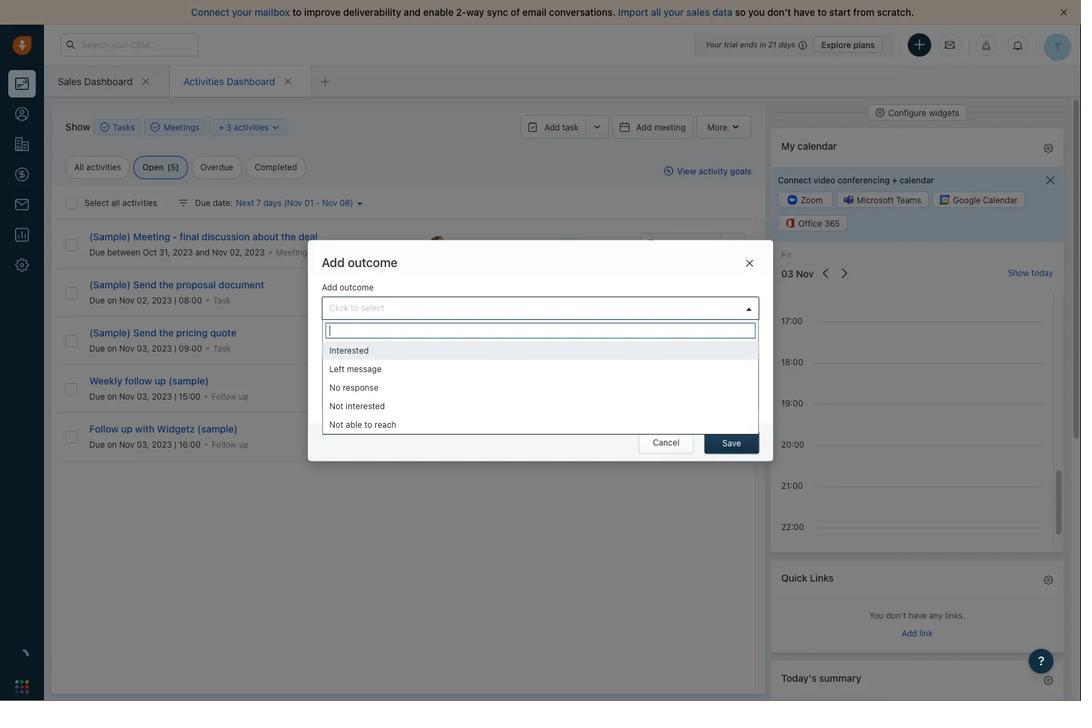 Task type: describe. For each thing, give the bounding box(es) containing it.
mark complete for quote
[[655, 336, 713, 346]]

import
[[618, 7, 648, 18]]

open ( 5 )
[[142, 163, 179, 172]]

meeting
[[654, 122, 686, 132]]

to left start
[[818, 7, 827, 18]]

email
[[522, 7, 547, 18]]

of
[[511, 7, 520, 18]]

add outcome dialog
[[308, 240, 773, 461]]

follow for follow up with widgetz (sample)
[[212, 440, 237, 450]]

dashboard for sales dashboard
[[84, 76, 133, 87]]

(sample) up left message option
[[516, 336, 551, 346]]

22:00
[[781, 523, 804, 532]]

1 vertical spatial calendar
[[899, 175, 934, 185]]

task for document
[[213, 296, 231, 305]]

save button
[[704, 431, 759, 454]]

follow
[[125, 375, 152, 387]]

click to select
[[329, 303, 385, 313]]

pricing
[[176, 327, 208, 339]]

deal
[[298, 231, 318, 242]]

(sample) send the proposal document
[[89, 279, 264, 290]]

+ 3 activities link
[[219, 121, 281, 133]]

list box containing interested
[[323, 342, 759, 434]]

(sample) for (sample) send the proposal document
[[89, 279, 131, 290]]

0 vertical spatial meeting
[[133, 231, 170, 242]]

teams
[[896, 195, 921, 205]]

jane sampleton (sample) for (sample) send the pricing quote
[[450, 336, 551, 346]]

0 horizontal spatial 02,
[[137, 296, 149, 305]]

the for document
[[159, 279, 174, 290]]

next 7 days ( nov 01 - nov 08 )
[[236, 198, 353, 208]]

18:00
[[781, 358, 803, 367]]

quick
[[781, 573, 807, 584]]

nov left the 08
[[322, 198, 337, 208]]

mark complete for (sample)
[[655, 432, 713, 442]]

follow up with widgetz (sample)
[[89, 423, 238, 435]]

discussion
[[202, 231, 250, 242]]

mark complete button for follow up with widgetz (sample)
[[635, 425, 720, 449]]

+1 for (sample)
[[541, 432, 550, 442]]

1 horizontal spatial -
[[316, 198, 320, 208]]

goals
[[730, 166, 751, 176]]

0 horizontal spatial (
[[167, 163, 170, 172]]

5
[[170, 163, 176, 172]]

+ 3 activities
[[219, 123, 269, 132]]

left message option
[[323, 360, 759, 379]]

(sample) up interested option
[[516, 288, 551, 298]]

1 vertical spatial all
[[111, 198, 120, 208]]

follow up for weekly follow up (sample)
[[212, 392, 249, 402]]

send for pricing
[[133, 327, 156, 339]]

2023 for widgetz
[[152, 440, 172, 450]]

connect your mailbox to improve deliverability and enable 2-way sync of email conversations. import all your sales data so you don't have to start from scratch.
[[191, 7, 914, 18]]

weekly follow up (sample)
[[89, 375, 209, 387]]

fri
[[781, 250, 791, 260]]

explore plans
[[821, 40, 875, 49]]

follow for weekly follow up (sample)
[[212, 392, 236, 402]]

mark complete button for (sample) send the proposal document
[[635, 281, 720, 304]]

show for show today
[[1008, 269, 1029, 278]]

0 horizontal spatial and
[[195, 247, 210, 257]]

1 vertical spatial days
[[263, 198, 281, 208]]

enable
[[423, 7, 454, 18]]

widgetz
[[157, 423, 195, 435]]

nov down the follow
[[119, 392, 134, 402]]

nov right 03 on the right top
[[796, 269, 814, 280]]

jane sampleton (sample) for (sample) send the proposal document
[[450, 288, 551, 298]]

outcome inside button
[[679, 240, 713, 249]]

in
[[760, 40, 766, 49]]

microsoft teams
[[857, 195, 921, 205]]

1 vertical spatial outcome
[[348, 256, 398, 270]]

meetings
[[164, 122, 200, 132]]

proposal
[[176, 279, 216, 290]]

1 horizontal spatial and
[[404, 7, 421, 18]]

08:00
[[179, 296, 202, 305]]

overdue
[[200, 163, 233, 172]]

due on nov 03, 2023 | 09:00
[[89, 344, 202, 353]]

configure
[[888, 108, 926, 118]]

to inside 'dropdown button'
[[351, 303, 359, 313]]

any
[[929, 611, 942, 621]]

zoom button
[[778, 192, 832, 208]]

dashboard for activities dashboard
[[227, 76, 275, 87]]

2023 down about
[[245, 247, 265, 257]]

between
[[107, 247, 140, 257]]

08
[[340, 198, 350, 208]]

select
[[85, 198, 109, 208]]

complete for (sample) send the pricing quote
[[677, 336, 713, 346]]

widgetz.io (sample) link
[[451, 431, 531, 443]]

03, for follow
[[137, 392, 149, 402]]

0 horizontal spatial -
[[173, 231, 177, 242]]

oct
[[143, 247, 157, 257]]

1 horizontal spatial all
[[651, 7, 661, 18]]

widgets
[[928, 108, 959, 118]]

15:00
[[179, 392, 201, 402]]

on for (sample) send the proposal document
[[107, 296, 117, 305]]

sales
[[58, 76, 82, 87]]

add meeting
[[636, 122, 686, 132]]

jane sampleton (sample) link for (sample) send the pricing quote
[[450, 335, 552, 347]]

message
[[347, 365, 382, 374]]

start
[[829, 7, 851, 18]]

sales
[[686, 7, 710, 18]]

view activity goals
[[677, 166, 751, 176]]

select
[[361, 303, 385, 313]]

03 nov
[[781, 269, 814, 280]]

to right mailbox
[[292, 7, 302, 18]]

final
[[180, 231, 199, 242]]

the for quote
[[159, 327, 174, 339]]

today's
[[781, 673, 816, 685]]

conversations.
[[549, 7, 616, 18]]

0 vertical spatial the
[[281, 231, 296, 242]]

not for not interested
[[329, 402, 343, 411]]

zoom
[[800, 195, 823, 205]]

cancel
[[653, 438, 680, 448]]

3
[[226, 123, 231, 132]]

plans
[[853, 40, 875, 49]]

(sample) up "16:00"
[[197, 423, 238, 435]]

(sample) up '15:00'
[[169, 375, 209, 387]]

nov down 'between'
[[119, 296, 134, 305]]

connect for connect your mailbox to improve deliverability and enable 2-way sync of email conversations. import all your sales data so you don't have to start from scratch.
[[191, 7, 229, 18]]

1 horizontal spatial don't
[[886, 611, 906, 621]]

activities for 3
[[234, 123, 269, 132]]

weekly follow up (sample) link
[[89, 375, 209, 387]]

office 365
[[798, 219, 840, 228]]

1 vertical spatial have
[[908, 611, 927, 621]]

explore plans link
[[814, 36, 882, 53]]

2023 for final
[[173, 247, 193, 257]]

ends
[[740, 40, 757, 49]]

nov down follow up with widgetz (sample)
[[119, 440, 134, 450]]

jane sampleton (sample) link for (sample) meeting - final discussion about the deal
[[450, 239, 552, 250]]

| for (sample)
[[174, 392, 176, 402]]

you
[[748, 7, 765, 18]]

office 365 button
[[778, 215, 847, 232]]

due for (sample) send the proposal document
[[89, 296, 105, 305]]

configure widgets button
[[867, 104, 966, 121]]

sampleton for (sample) meeting - final discussion about the deal
[[471, 240, 514, 249]]

21
[[768, 40, 776, 49]]

activities
[[183, 76, 224, 87]]

up right "16:00"
[[239, 440, 249, 450]]

mark for document
[[655, 288, 675, 298]]

not interested option
[[323, 397, 759, 416]]

17:00
[[781, 317, 802, 326]]

open
[[142, 163, 164, 172]]

0 vertical spatial days
[[779, 40, 795, 49]]

completed
[[255, 163, 297, 172]]

task
[[562, 122, 579, 132]]

mark for quote
[[655, 336, 675, 346]]

interested option
[[323, 342, 759, 360]]

configure widgets
[[888, 108, 959, 118]]

send for proposal
[[133, 279, 156, 290]]

widgetz.io (sample)
[[451, 432, 531, 442]]

1 vertical spatial activities
[[86, 163, 121, 172]]



Task type: locate. For each thing, give the bounding box(es) containing it.
0 vertical spatial )
[[176, 163, 179, 172]]

+1 for quote
[[562, 336, 571, 346]]

follow up with widgetz (sample) link
[[89, 423, 238, 435]]

1 vertical spatial follow
[[89, 423, 119, 435]]

sampleton for (sample) send the proposal document
[[471, 288, 514, 298]]

today
[[1031, 269, 1053, 278]]

1 vertical spatial follow up
[[212, 440, 249, 450]]

2 on from the top
[[107, 344, 117, 353]]

calendar
[[983, 195, 1017, 205]]

1 jane sampleton (sample) from the top
[[450, 240, 551, 249]]

(sample) up 'between'
[[89, 231, 131, 242]]

on for (sample) send the pricing quote
[[107, 344, 117, 353]]

0 vertical spatial send
[[133, 279, 156, 290]]

) right open
[[176, 163, 179, 172]]

0 vertical spatial +
[[219, 123, 224, 132]]

improve
[[304, 7, 341, 18]]

1 on from the top
[[107, 296, 117, 305]]

save
[[722, 439, 741, 448]]

1 horizontal spatial )
[[350, 198, 353, 208]]

1 vertical spatial and
[[195, 247, 210, 257]]

follow left the with
[[89, 423, 119, 435]]

2023 for (sample)
[[152, 392, 172, 402]]

jane sampleton (sample) link for (sample) send the proposal document
[[450, 287, 552, 299]]

0 vertical spatial jane sampleton (sample)
[[450, 240, 551, 249]]

up left the with
[[121, 423, 133, 435]]

3 jane sampleton (sample) from the top
[[450, 336, 551, 346]]

add outcome
[[661, 240, 713, 249], [322, 256, 398, 270], [322, 283, 374, 292]]

mark complete for document
[[655, 288, 713, 298]]

you don't have any links.
[[869, 611, 965, 621]]

follow up right "16:00"
[[212, 440, 249, 450]]

sales dashboard
[[58, 76, 133, 87]]

1 vertical spatial connect
[[778, 175, 811, 185]]

+1 down 'not interested' option
[[541, 432, 550, 442]]

1 | from the top
[[174, 296, 176, 305]]

2 vertical spatial mark
[[655, 432, 675, 442]]

4 | from the top
[[174, 440, 176, 450]]

meeting up "oct"
[[133, 231, 170, 242]]

send up due on nov 02, 2023 | 08:00
[[133, 279, 156, 290]]

no response
[[329, 383, 379, 393]]

interested
[[329, 346, 369, 356]]

0 vertical spatial follow
[[212, 392, 236, 402]]

+ inside + 3 activities link
[[219, 123, 224, 132]]

1 jane sampleton (sample) link from the top
[[450, 239, 552, 250]]

1 vertical spatial mark complete button
[[635, 329, 720, 353]]

None search field
[[325, 323, 756, 339]]

activities right 3
[[234, 123, 269, 132]]

view
[[677, 166, 696, 176]]

jane for (sample) send the pricing quote
[[450, 336, 469, 346]]

2 mark complete from the top
[[655, 336, 713, 346]]

2 vertical spatial mark complete button
[[635, 425, 720, 449]]

0 horizontal spatial activities
[[86, 163, 121, 172]]

2023 for proposal
[[152, 296, 172, 305]]

2 horizontal spatial activities
[[234, 123, 269, 132]]

0 vertical spatial connect
[[191, 7, 229, 18]]

1 vertical spatial complete
[[677, 336, 713, 346]]

left message
[[329, 365, 382, 374]]

click
[[329, 303, 349, 313]]

1 vertical spatial add outcome
[[322, 256, 398, 270]]

1 mark complete from the top
[[655, 288, 713, 298]]

import all your sales data link
[[618, 7, 735, 18]]

2023 down "(sample) send the pricing quote" at top left
[[152, 344, 172, 353]]

show inside show today link
[[1008, 269, 1029, 278]]

1 horizontal spatial activities
[[122, 198, 157, 208]]

dashboard up + 3 activities link
[[227, 76, 275, 87]]

0 vertical spatial +1
[[562, 288, 571, 298]]

the up due on nov 02, 2023 | 08:00
[[159, 279, 174, 290]]

due between oct 31, 2023 and nov 02, 2023
[[89, 247, 265, 257]]

2023 down final
[[173, 247, 193, 257]]

0 horizontal spatial all
[[111, 198, 120, 208]]

| left 09:00
[[174, 344, 176, 353]]

1 send from the top
[[133, 279, 156, 290]]

activity
[[699, 166, 728, 176]]

0 vertical spatial mark
[[655, 288, 675, 298]]

+ up the microsoft teams
[[892, 175, 897, 185]]

description
[[322, 335, 366, 345]]

0 horizontal spatial show
[[65, 121, 90, 133]]

0 vertical spatial outcome
[[679, 240, 713, 249]]

0 vertical spatial show
[[65, 121, 90, 133]]

Search your CRM... text field
[[60, 33, 198, 57]]

3 (sample) from the top
[[89, 327, 131, 339]]

mark complete button for (sample) send the pricing quote
[[635, 329, 720, 353]]

jane for (sample) meeting - final discussion about the deal
[[450, 240, 469, 249]]

03, for send
[[137, 344, 149, 353]]

add task button
[[520, 115, 585, 139]]

3 mark from the top
[[655, 432, 675, 442]]

sampleton
[[471, 240, 514, 249], [471, 288, 514, 298], [471, 336, 514, 346]]

0 vertical spatial add outcome
[[661, 240, 713, 249]]

show for show
[[65, 121, 90, 133]]

summary
[[819, 673, 861, 685]]

3 sampleton from the top
[[471, 336, 514, 346]]

3 03, from the top
[[137, 440, 149, 450]]

)
[[176, 163, 179, 172], [350, 198, 353, 208]]

(sample) meeting - final discussion about the deal link
[[89, 231, 318, 242]]

list box
[[323, 342, 759, 434]]

+
[[219, 123, 224, 132], [892, 175, 897, 185]]

+ left 3
[[219, 123, 224, 132]]

activities for all
[[122, 198, 157, 208]]

2 send from the top
[[133, 327, 156, 339]]

reach
[[375, 420, 396, 430]]

1 follow up from the top
[[212, 392, 249, 402]]

2 mark complete button from the top
[[635, 329, 720, 353]]

0 vertical spatial all
[[651, 7, 661, 18]]

1 vertical spatial 02,
[[137, 296, 149, 305]]

connect for connect video conferencing + calendar
[[778, 175, 811, 185]]

2 not from the top
[[329, 420, 343, 430]]

0 horizontal spatial days
[[263, 198, 281, 208]]

1 horizontal spatial +
[[892, 175, 897, 185]]

0 vertical spatial follow up
[[212, 392, 249, 402]]

1 vertical spatial )
[[350, 198, 353, 208]]

no
[[329, 383, 340, 393]]

0 vertical spatial -
[[316, 198, 320, 208]]

0 horizontal spatial connect
[[191, 7, 229, 18]]

02, down (sample) send the proposal document
[[137, 296, 149, 305]]

trial
[[724, 40, 738, 49]]

3 mark complete button from the top
[[635, 425, 720, 449]]

days
[[779, 40, 795, 49], [263, 198, 281, 208]]

on for weekly follow up (sample)
[[107, 392, 117, 402]]

the
[[281, 231, 296, 242], [159, 279, 174, 290], [159, 327, 174, 339]]

select all activities
[[85, 198, 157, 208]]

interested
[[346, 402, 385, 411]]

1 horizontal spatial meeting
[[276, 247, 307, 257]]

(sample)
[[89, 231, 131, 242], [89, 279, 131, 290], [89, 327, 131, 339]]

| left "16:00"
[[174, 440, 176, 450]]

not down no
[[329, 402, 343, 411]]

meeting down deal
[[276, 247, 307, 257]]

2 your from the left
[[664, 7, 684, 18]]

jane sampleton (sample) link
[[450, 239, 552, 250], [450, 287, 552, 299], [450, 335, 552, 347]]

response
[[343, 383, 379, 393]]

1 (sample) from the top
[[89, 231, 131, 242]]

connect video conferencing + calendar
[[778, 175, 934, 185]]

activities inside button
[[234, 123, 269, 132]]

email image
[[945, 39, 955, 51]]

1 complete from the top
[[677, 288, 713, 298]]

1 horizontal spatial dashboard
[[227, 76, 275, 87]]

2 complete from the top
[[677, 336, 713, 346]]

3 complete from the top
[[677, 432, 713, 442]]

(sample) send the pricing quote link
[[89, 327, 236, 339]]

0 vertical spatial jane
[[450, 240, 469, 249]]

3 on from the top
[[107, 392, 117, 402]]

2 vertical spatial 03,
[[137, 440, 149, 450]]

sync
[[487, 7, 508, 18]]

freshworks switcher image
[[15, 681, 29, 694]]

2 vertical spatial jane sampleton (sample)
[[450, 336, 551, 346]]

03, down the with
[[137, 440, 149, 450]]

follow right '15:00'
[[212, 392, 236, 402]]

1 vertical spatial 03,
[[137, 392, 149, 402]]

follow up for follow up with widgetz (sample)
[[212, 440, 249, 450]]

1 vertical spatial meeting
[[276, 247, 307, 257]]

1 sampleton from the top
[[471, 240, 514, 249]]

2 (sample) from the top
[[89, 279, 131, 290]]

up right the follow
[[154, 375, 166, 387]]

03, down the (sample) send the pricing quote link
[[137, 344, 149, 353]]

2 vertical spatial jane sampleton (sample) link
[[450, 335, 552, 347]]

(sample) for (sample) meeting - final discussion about the deal
[[89, 231, 131, 242]]

down image
[[271, 123, 281, 133]]

( right open
[[167, 163, 170, 172]]

1 horizontal spatial calendar
[[899, 175, 934, 185]]

2 vertical spatial sampleton
[[471, 336, 514, 346]]

all right select
[[111, 198, 120, 208]]

on up 'weekly'
[[107, 344, 117, 353]]

task for quote
[[213, 344, 231, 353]]

0 horizontal spatial don't
[[767, 7, 791, 18]]

due for weekly follow up (sample)
[[89, 392, 105, 402]]

document
[[218, 279, 264, 290]]

days right 21
[[779, 40, 795, 49]]

mark complete
[[655, 288, 713, 298], [655, 336, 713, 346], [655, 432, 713, 442]]

| for pricing
[[174, 344, 176, 353]]

0 vertical spatial 02,
[[230, 247, 242, 257]]

2 jane from the top
[[450, 288, 469, 298]]

0 horizontal spatial calendar
[[797, 141, 837, 152]]

1 vertical spatial not
[[329, 420, 343, 430]]

2 vertical spatial follow
[[212, 440, 237, 450]]

on down follow up with widgetz (sample)
[[107, 440, 117, 450]]

3 jane from the top
[[450, 336, 469, 346]]

02, down discussion
[[230, 247, 242, 257]]

sampleton for (sample) send the pricing quote
[[471, 336, 514, 346]]

2 jane sampleton (sample) from the top
[[450, 288, 551, 298]]

on down 'between'
[[107, 296, 117, 305]]

follow right "16:00"
[[212, 440, 237, 450]]

20:00
[[781, 440, 804, 450]]

your left sales
[[664, 7, 684, 18]]

0 horizontal spatial )
[[176, 163, 179, 172]]

add meeting button
[[612, 115, 693, 139]]

and
[[404, 7, 421, 18], [195, 247, 210, 257]]

2 vertical spatial jane
[[450, 336, 469, 346]]

close image
[[1060, 9, 1067, 16]]

0 vertical spatial sampleton
[[471, 240, 514, 249]]

left
[[329, 365, 345, 374]]

1 vertical spatial jane
[[450, 288, 469, 298]]

| for proposal
[[174, 296, 176, 305]]

task down quote
[[213, 344, 231, 353]]

1 horizontal spatial have
[[908, 611, 927, 621]]

jane sampleton (sample) for (sample) meeting - final discussion about the deal
[[450, 240, 551, 249]]

0 vertical spatial and
[[404, 7, 421, 18]]

add inside "link"
[[901, 629, 917, 639]]

weekly
[[89, 375, 122, 387]]

2023 down follow up with widgetz (sample) link
[[152, 440, 172, 450]]

1 horizontal spatial show
[[1008, 269, 1029, 278]]

1 horizontal spatial connect
[[778, 175, 811, 185]]

task down document
[[213, 296, 231, 305]]

2 vertical spatial +1
[[541, 432, 550, 442]]

on down 'weekly'
[[107, 392, 117, 402]]

2 vertical spatial complete
[[677, 432, 713, 442]]

3 jane sampleton (sample) link from the top
[[450, 335, 552, 347]]

due on nov 03, 2023 | 16:00
[[89, 440, 201, 450]]

follow up right '15:00'
[[212, 392, 249, 402]]

Add details for quick context... text field
[[322, 353, 759, 410]]

365
[[824, 219, 840, 228]]

1 horizontal spatial (
[[284, 198, 287, 208]]

- right 01
[[316, 198, 320, 208]]

quick links
[[781, 573, 833, 584]]

show up all
[[65, 121, 90, 133]]

03, for up
[[137, 440, 149, 450]]

0 vertical spatial (
[[167, 163, 170, 172]]

show left today
[[1008, 269, 1029, 278]]

activities down open
[[122, 198, 157, 208]]

1 vertical spatial jane sampleton (sample)
[[450, 288, 551, 298]]

calendar right my
[[797, 141, 837, 152]]

the left pricing
[[159, 327, 174, 339]]

links.
[[945, 611, 965, 621]]

1 vertical spatial -
[[173, 231, 177, 242]]

2 mark from the top
[[655, 336, 675, 346]]

1 03, from the top
[[137, 344, 149, 353]]

add inside "button"
[[636, 122, 652, 132]]

calendar
[[797, 141, 837, 152], [899, 175, 934, 185]]

and left enable
[[404, 7, 421, 18]]

due date:
[[195, 198, 233, 208]]

2023 for pricing
[[152, 344, 172, 353]]

0 vertical spatial calendar
[[797, 141, 837, 152]]

task
[[213, 296, 231, 305], [213, 344, 231, 353]]

09:00
[[179, 344, 202, 353]]

1 vertical spatial send
[[133, 327, 156, 339]]

nov up the follow
[[119, 344, 134, 353]]

+1 down '+2'
[[562, 288, 571, 298]]

| left '15:00'
[[174, 392, 176, 402]]

and down (sample) meeting - final discussion about the deal
[[195, 247, 210, 257]]

your left mailbox
[[232, 7, 252, 18]]

add outcome inside add outcome button
[[661, 240, 713, 249]]

days right the "7"
[[263, 198, 281, 208]]

4 on from the top
[[107, 440, 117, 450]]

1 vertical spatial task
[[213, 344, 231, 353]]

mark for (sample)
[[655, 432, 675, 442]]

due for follow up with widgetz (sample)
[[89, 440, 105, 450]]

1 horizontal spatial days
[[779, 40, 795, 49]]

0 vertical spatial not
[[329, 402, 343, 411]]

- left final
[[173, 231, 177, 242]]

1 task from the top
[[213, 296, 231, 305]]

1 not from the top
[[329, 402, 343, 411]]

0 vertical spatial have
[[794, 7, 815, 18]]

add
[[544, 122, 560, 132], [636, 122, 652, 132], [661, 240, 677, 249], [322, 256, 345, 270], [322, 283, 337, 292], [901, 629, 917, 639]]

(sample) up due on nov 03, 2023 | 09:00
[[89, 327, 131, 339]]

on for follow up with widgetz (sample)
[[107, 440, 117, 450]]

(sample) down 'not interested' option
[[496, 432, 531, 442]]

( left 01
[[284, 198, 287, 208]]

to right click
[[351, 303, 359, 313]]

(sample) left '+2'
[[516, 240, 551, 249]]

01
[[305, 198, 314, 208]]

connect left mailbox
[[191, 7, 229, 18]]

2023 down (sample) send the proposal document
[[152, 296, 172, 305]]

due for (sample) meeting - final discussion about the deal
[[89, 247, 105, 257]]

0 vertical spatial mark complete
[[655, 288, 713, 298]]

2 vertical spatial outcome
[[340, 283, 374, 292]]

) right 01
[[350, 198, 353, 208]]

not able to reach option
[[323, 416, 759, 434]]

connect your mailbox link
[[191, 7, 292, 18]]

outcome
[[679, 240, 713, 249], [348, 256, 398, 270], [340, 283, 374, 292]]

1 vertical spatial don't
[[886, 611, 906, 621]]

(sample) for (sample) send the pricing quote
[[89, 327, 131, 339]]

nov left 01
[[287, 198, 302, 208]]

0 vertical spatial activities
[[234, 123, 269, 132]]

3 | from the top
[[174, 392, 176, 402]]

microsoft teams button
[[836, 192, 929, 208]]

link
[[919, 629, 933, 639]]

2 dashboard from the left
[[227, 76, 275, 87]]

next
[[236, 198, 254, 208]]

3 mark complete from the top
[[655, 432, 713, 442]]

to right able
[[364, 420, 372, 430]]

not for not able to reach
[[329, 420, 343, 430]]

2 vertical spatial the
[[159, 327, 174, 339]]

2 task from the top
[[213, 344, 231, 353]]

no response option
[[323, 379, 759, 397]]

nov down discussion
[[212, 247, 227, 257]]

don't
[[767, 7, 791, 18], [886, 611, 906, 621]]

| for widgetz
[[174, 440, 176, 450]]

complete for follow up with widgetz (sample)
[[677, 432, 713, 442]]

1 vertical spatial (sample)
[[89, 279, 131, 290]]

(sample) send the pricing quote
[[89, 327, 236, 339]]

2 jane sampleton (sample) link from the top
[[450, 287, 552, 299]]

1 horizontal spatial 02,
[[230, 247, 242, 257]]

1 your from the left
[[232, 7, 252, 18]]

-
[[316, 198, 320, 208], [173, 231, 177, 242]]

the left deal
[[281, 231, 296, 242]]

31,
[[159, 247, 170, 257]]

2 follow up from the top
[[212, 440, 249, 450]]

1 dashboard from the left
[[84, 76, 133, 87]]

quote
[[210, 327, 236, 339]]

have left start
[[794, 7, 815, 18]]

have up add link
[[908, 611, 927, 621]]

0 vertical spatial mark complete button
[[635, 281, 720, 304]]

calendar up teams
[[899, 175, 934, 185]]

16:00
[[179, 440, 201, 450]]

dashboard right sales
[[84, 76, 133, 87]]

1 vertical spatial mark
[[655, 336, 675, 346]]

1 vertical spatial +
[[892, 175, 897, 185]]

able
[[346, 420, 362, 430]]

0 vertical spatial 03,
[[137, 344, 149, 353]]

not left able
[[329, 420, 343, 430]]

0 vertical spatial (sample)
[[89, 231, 131, 242]]

1 mark complete button from the top
[[635, 281, 720, 304]]

not able to reach
[[329, 420, 396, 430]]

+1 up left message option
[[562, 336, 571, 346]]

show today
[[1008, 269, 1053, 278]]

1 jane from the top
[[450, 240, 469, 249]]

to inside option
[[364, 420, 372, 430]]

0 horizontal spatial your
[[232, 7, 252, 18]]

1 mark from the top
[[655, 288, 675, 298]]

(sample) down 'between'
[[89, 279, 131, 290]]

click to select button
[[322, 297, 759, 320]]

due for (sample) send the pricing quote
[[89, 344, 105, 353]]

0 vertical spatial task
[[213, 296, 231, 305]]

send up due on nov 03, 2023 | 09:00
[[133, 327, 156, 339]]

2 sampleton from the top
[[471, 288, 514, 298]]

all
[[651, 7, 661, 18], [111, 198, 120, 208]]

2023 down the "weekly follow up (sample)" link
[[152, 392, 172, 402]]

jane for (sample) send the proposal document
[[450, 288, 469, 298]]

way
[[466, 7, 484, 18]]

activities right all
[[86, 163, 121, 172]]

your
[[232, 7, 252, 18], [664, 7, 684, 18]]

03, down the follow
[[137, 392, 149, 402]]

show today link
[[1008, 267, 1053, 281]]

mark
[[655, 288, 675, 298], [655, 336, 675, 346], [655, 432, 675, 442]]

all right import
[[651, 7, 661, 18]]

activities dashboard
[[183, 76, 275, 87]]

2 03, from the top
[[137, 392, 149, 402]]

0 horizontal spatial dashboard
[[84, 76, 133, 87]]

cancel button
[[639, 431, 694, 454]]

up right '15:00'
[[239, 392, 249, 402]]

connect up zoom button
[[778, 175, 811, 185]]

21:00
[[781, 482, 803, 491]]

deliverability
[[343, 7, 401, 18]]

2 vertical spatial add outcome
[[322, 283, 374, 292]]

0 vertical spatial jane sampleton (sample) link
[[450, 239, 552, 250]]

complete for (sample) send the proposal document
[[677, 288, 713, 298]]

(sample) send the proposal document link
[[89, 279, 264, 290]]

2 | from the top
[[174, 344, 176, 353]]

my calendar
[[781, 141, 837, 152]]

0 vertical spatial complete
[[677, 288, 713, 298]]

links
[[810, 573, 833, 584]]

google calendar
[[953, 195, 1017, 205]]

+1 for document
[[562, 288, 571, 298]]

2 vertical spatial mark complete
[[655, 432, 713, 442]]

0 horizontal spatial have
[[794, 7, 815, 18]]

| left 08:00
[[174, 296, 176, 305]]



Task type: vqa. For each thing, say whether or not it's contained in the screenshot.


